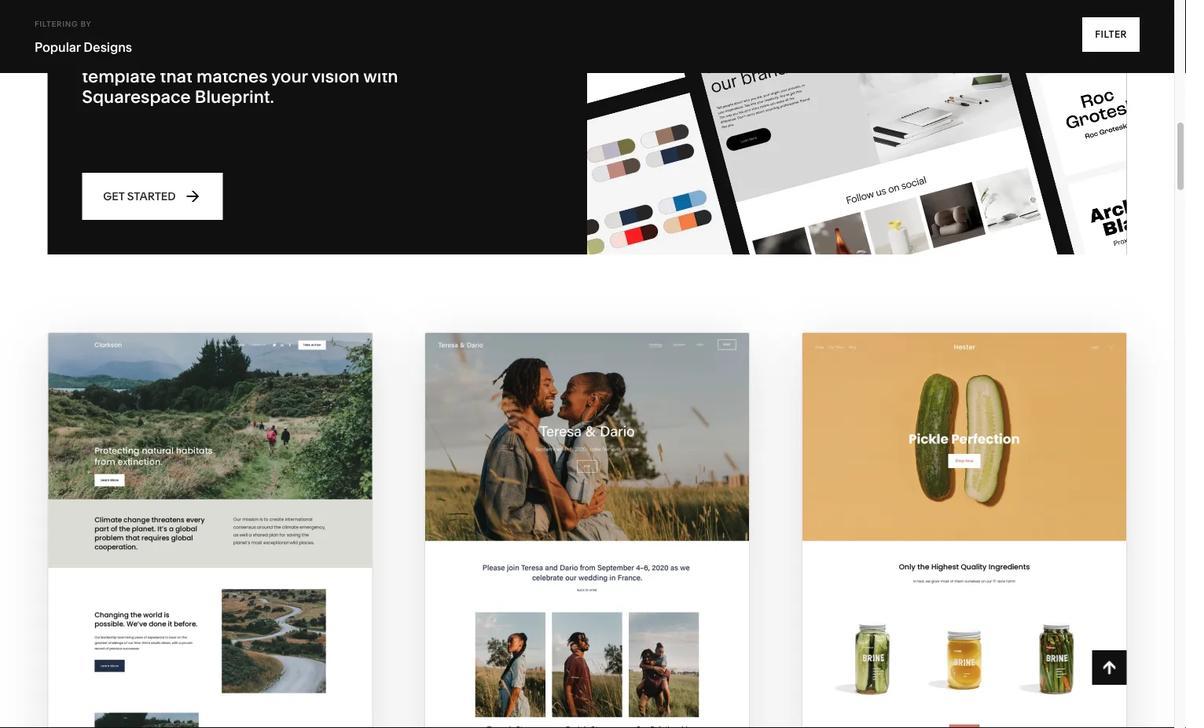 Task type: vqa. For each thing, say whether or not it's contained in the screenshot.
Add Oranssi to your favorites list image
no



Task type: locate. For each thing, give the bounding box(es) containing it.
back to top image
[[1101, 660, 1119, 677]]

with up preview dario
[[558, 518, 598, 537]]

start with dario button
[[507, 506, 668, 549]]

with for start with dario
[[558, 518, 598, 537]]

start
[[112, 518, 159, 537], [507, 518, 554, 537], [879, 518, 927, 537]]

page
[[117, 45, 160, 67]]

started
[[127, 190, 176, 203]]

filter
[[1096, 29, 1128, 40]]

1 vertical spatial hester
[[972, 549, 1030, 568]]

clarkson up preview clarkson
[[207, 518, 292, 537]]

0 vertical spatial clarkson
[[207, 518, 292, 537]]

1 start from the left
[[112, 518, 159, 537]]

1 vertical spatial dario
[[599, 549, 649, 568]]

start for preview clarkson
[[112, 518, 159, 537]]

clarkson down start with clarkson
[[204, 549, 289, 568]]

get started button
[[82, 173, 223, 220]]

dario image
[[426, 334, 749, 729]]

get
[[103, 190, 125, 203]]

0 vertical spatial hester
[[974, 518, 1033, 537]]

and
[[82, 45, 113, 67]]

with right vision
[[363, 66, 398, 87]]

hester up preview hester
[[974, 518, 1033, 537]]

0 horizontal spatial preview
[[131, 549, 200, 568]]

hester image
[[803, 334, 1127, 729]]

dario inside button
[[602, 518, 651, 537]]

1 preview from the left
[[131, 549, 200, 568]]

dario
[[602, 518, 651, 537], [599, 549, 649, 568]]

preview of building your own template image
[[587, 0, 1127, 255]]

hester down start with hester
[[972, 549, 1030, 568]]

with for start with clarkson
[[163, 518, 203, 537]]

1 horizontal spatial start
[[507, 518, 554, 537]]

popular designs
[[35, 39, 132, 55]]

0 vertical spatial dario
[[602, 518, 651, 537]]

3 preview from the left
[[899, 549, 968, 568]]

designs
[[84, 39, 132, 55]]

a
[[305, 45, 315, 67]]

start with clarkson
[[112, 518, 292, 537]]

preview down start with dario
[[526, 549, 595, 568]]

2 start from the left
[[507, 518, 554, 537]]

0 horizontal spatial start
[[112, 518, 159, 537]]

dario down start with dario
[[599, 549, 649, 568]]

preview down start with clarkson
[[131, 549, 200, 568]]

3 start from the left
[[879, 518, 927, 537]]

with up preview clarkson
[[163, 518, 203, 537]]

1 horizontal spatial preview
[[526, 549, 595, 568]]

preview down start with hester
[[899, 549, 968, 568]]

start with hester
[[879, 518, 1033, 537]]

preview clarkson
[[131, 549, 289, 568]]

preview hester link
[[899, 537, 1030, 580]]

dario up preview dario
[[602, 518, 651, 537]]

popular
[[35, 39, 81, 55]]

2 preview from the left
[[526, 549, 595, 568]]

start inside button
[[507, 518, 554, 537]]

clarkson inside button
[[207, 518, 292, 537]]

2 horizontal spatial preview
[[899, 549, 968, 568]]

start for preview hester
[[879, 518, 927, 537]]

filter button
[[1083, 17, 1140, 52]]

preview for preview hester
[[899, 549, 968, 568]]

get started
[[103, 190, 176, 203]]

hester
[[974, 518, 1033, 537], [972, 549, 1030, 568]]

2 horizontal spatial start
[[879, 518, 927, 537]]

with inside button
[[558, 518, 598, 537]]

matches
[[197, 66, 268, 87]]

preview dario link
[[526, 537, 649, 580]]

template
[[82, 66, 156, 87]]

1 vertical spatial clarkson
[[204, 549, 289, 568]]

preview clarkson link
[[131, 537, 289, 580]]

preview
[[131, 549, 200, 568], [526, 549, 595, 568], [899, 549, 968, 568]]

preview dario
[[526, 549, 649, 568]]

curated
[[264, 25, 327, 46]]

website
[[318, 45, 383, 67]]

with
[[363, 66, 398, 87], [163, 518, 203, 537], [558, 518, 598, 537], [931, 518, 970, 537]]

clarkson
[[207, 518, 292, 537], [204, 549, 289, 568]]

with up preview hester
[[931, 518, 970, 537]]

with for start with hester
[[931, 518, 970, 537]]



Task type: describe. For each thing, give the bounding box(es) containing it.
choose from expertly curated colors, fonts, and page layouts to create a website template that matches your vision with squarespace blueprint.
[[82, 25, 437, 108]]

squarespace
[[82, 86, 191, 108]]

by
[[81, 19, 92, 28]]

to
[[227, 45, 244, 67]]

that
[[160, 66, 192, 87]]

expertly
[[193, 25, 260, 46]]

preview for preview dario
[[526, 549, 595, 568]]

create
[[248, 45, 301, 67]]

preview hester
[[899, 549, 1030, 568]]

start with clarkson button
[[112, 506, 308, 549]]

start for preview dario
[[507, 518, 554, 537]]

start with dario
[[507, 518, 651, 537]]

blueprint.
[[195, 86, 274, 108]]

colors,
[[331, 25, 387, 46]]

your
[[271, 66, 308, 87]]

with inside choose from expertly curated colors, fonts, and page layouts to create a website template that matches your vision with squarespace blueprint.
[[363, 66, 398, 87]]

clarkson image
[[48, 334, 372, 729]]

layouts
[[164, 45, 223, 67]]

filtering by
[[35, 19, 92, 28]]

fonts,
[[391, 25, 437, 46]]

preview for preview clarkson
[[131, 549, 200, 568]]

start with hester button
[[879, 506, 1050, 549]]

choose
[[82, 25, 146, 46]]

hester inside button
[[974, 518, 1033, 537]]

filtering
[[35, 19, 78, 28]]

vision
[[312, 66, 360, 87]]

from
[[150, 25, 189, 46]]



